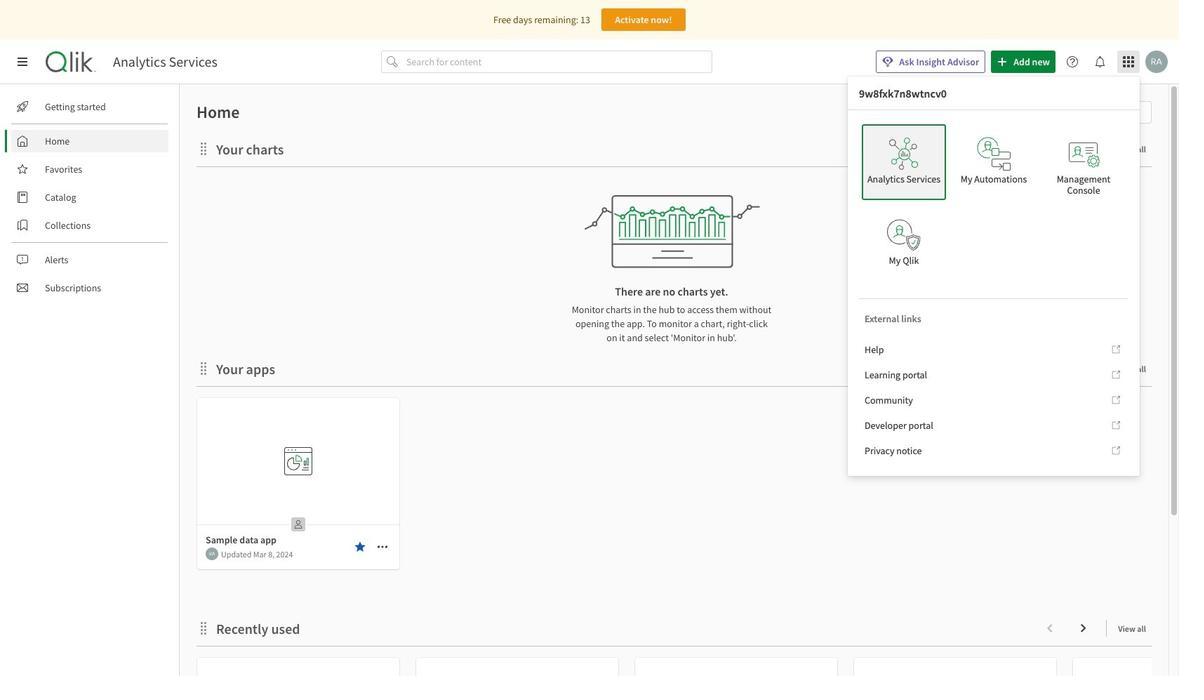 Task type: vqa. For each thing, say whether or not it's contained in the screenshot.
Search For Content text box
no



Task type: describe. For each thing, give the bounding box(es) containing it.
analytics services image
[[888, 137, 921, 171]]

ruby anderson element
[[206, 548, 218, 560]]

navigation pane element
[[0, 90, 179, 305]]

management console image
[[1068, 137, 1101, 171]]

close sidebar menu image
[[17, 56, 28, 67]]



Task type: locate. For each thing, give the bounding box(es) containing it.
move collection image
[[197, 142, 211, 156], [197, 361, 211, 375]]

my qlik image
[[888, 218, 921, 252]]

main content
[[174, 84, 1180, 676]]

analytics services element
[[113, 53, 218, 70]]

0 vertical spatial move collection image
[[197, 142, 211, 156]]

remove from favorites image
[[355, 542, 366, 553]]

move collection image
[[197, 621, 211, 635]]

2 move collection image from the top
[[197, 361, 211, 375]]

my automations image
[[978, 137, 1011, 171]]

ruby anderson image
[[206, 548, 218, 560]]

1 move collection image from the top
[[197, 142, 211, 156]]

1 vertical spatial move collection image
[[197, 361, 211, 375]]



